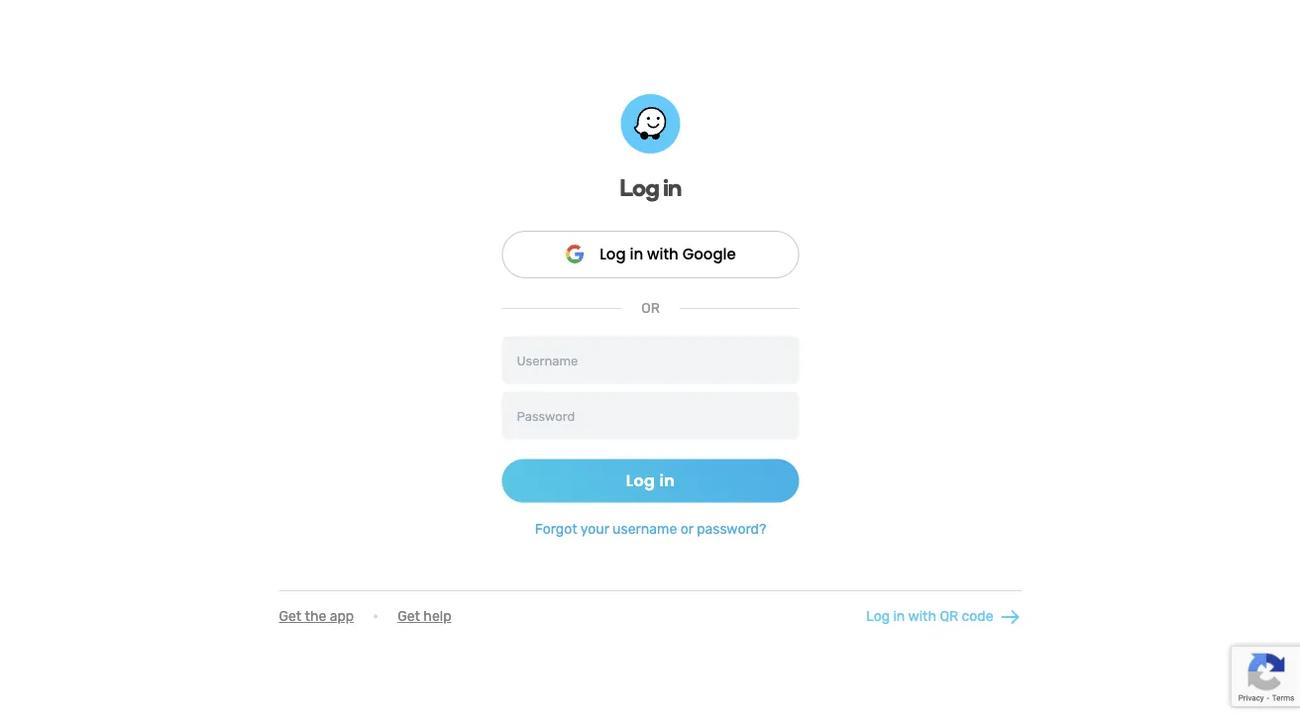 Task type: vqa. For each thing, say whether or not it's contained in the screenshot.
Log in with Google
yes



Task type: locate. For each thing, give the bounding box(es) containing it.
with inside button
[[647, 244, 679, 265]]

get the app
[[279, 609, 354, 625]]

1 horizontal spatial with
[[908, 609, 936, 625]]

0 vertical spatial log in
[[620, 173, 681, 202]]

app
[[330, 609, 354, 625]]

in left the qr
[[893, 609, 905, 625]]

qr
[[940, 609, 958, 625]]

in left google
[[630, 244, 643, 265]]

log in up 'forgot your username or password?'
[[626, 470, 675, 492]]

your
[[580, 521, 609, 537]]

get left the
[[279, 609, 302, 625]]

arrow right image
[[998, 605, 1022, 629]]

or right username
[[680, 521, 693, 537]]

with left the qr
[[908, 609, 936, 625]]

with
[[647, 244, 679, 265], [908, 609, 936, 625]]

get left help
[[397, 609, 420, 625]]

2 get from the left
[[397, 609, 420, 625]]

or up username text field
[[641, 300, 660, 316]]

0 horizontal spatial with
[[647, 244, 679, 265]]

log in with qr code link
[[866, 609, 993, 625]]

username
[[612, 521, 677, 537]]

log in inside button
[[626, 470, 675, 492]]

1 horizontal spatial get
[[397, 609, 420, 625]]

log left the qr
[[866, 609, 890, 625]]

0 vertical spatial with
[[647, 244, 679, 265]]

log in up log in with google button
[[620, 173, 681, 202]]

log for log in with google button
[[600, 244, 626, 265]]

0 vertical spatial or
[[641, 300, 660, 316]]

log up username
[[626, 470, 655, 492]]

help
[[423, 609, 451, 625]]

with left google
[[647, 244, 679, 265]]

1 vertical spatial log in
[[626, 470, 675, 492]]

or
[[641, 300, 660, 316], [680, 521, 693, 537]]

1 vertical spatial with
[[908, 609, 936, 625]]

with for qr
[[908, 609, 936, 625]]

in up 'forgot your username or password?'
[[659, 470, 675, 492]]

get
[[279, 609, 302, 625], [397, 609, 420, 625]]

log left google
[[600, 244, 626, 265]]

get for get help
[[397, 609, 420, 625]]

log
[[620, 173, 659, 202], [600, 244, 626, 265], [626, 470, 655, 492], [866, 609, 890, 625]]

log in with google button
[[502, 231, 799, 278]]

get the app link
[[279, 609, 354, 625]]

in
[[663, 173, 681, 202], [630, 244, 643, 265], [659, 470, 675, 492], [893, 609, 905, 625]]

log in
[[620, 173, 681, 202], [626, 470, 675, 492]]

0 horizontal spatial get
[[279, 609, 302, 625]]

with for google
[[647, 244, 679, 265]]

1 get from the left
[[279, 609, 302, 625]]

log in with qr code
[[866, 609, 993, 625]]

1 vertical spatial or
[[680, 521, 693, 537]]



Task type: describe. For each thing, give the bounding box(es) containing it.
log for the log in with qr code link
[[866, 609, 890, 625]]

log in with google
[[600, 244, 736, 265]]

code
[[962, 609, 993, 625]]

get for get the app
[[279, 609, 302, 625]]

log up log in with google button
[[620, 173, 659, 202]]

Password password field
[[502, 392, 799, 439]]

in for log in button
[[659, 470, 675, 492]]

log for log in button
[[626, 470, 655, 492]]

0 horizontal spatial or
[[641, 300, 660, 316]]

in for the log in with qr code link
[[893, 609, 905, 625]]

in for log in with google button
[[630, 244, 643, 265]]

forgot your username or password?
[[535, 521, 766, 537]]

log in button
[[502, 459, 799, 503]]

google
[[682, 244, 736, 265]]

forgot
[[535, 521, 577, 537]]

password?
[[697, 521, 766, 537]]

forgot your username or password? link
[[535, 521, 766, 537]]

1 horizontal spatial or
[[680, 521, 693, 537]]

Username text field
[[502, 336, 799, 384]]

the
[[305, 609, 326, 625]]

get help link
[[397, 609, 451, 625]]

in up log in with google
[[663, 173, 681, 202]]

get help
[[397, 609, 451, 625]]



